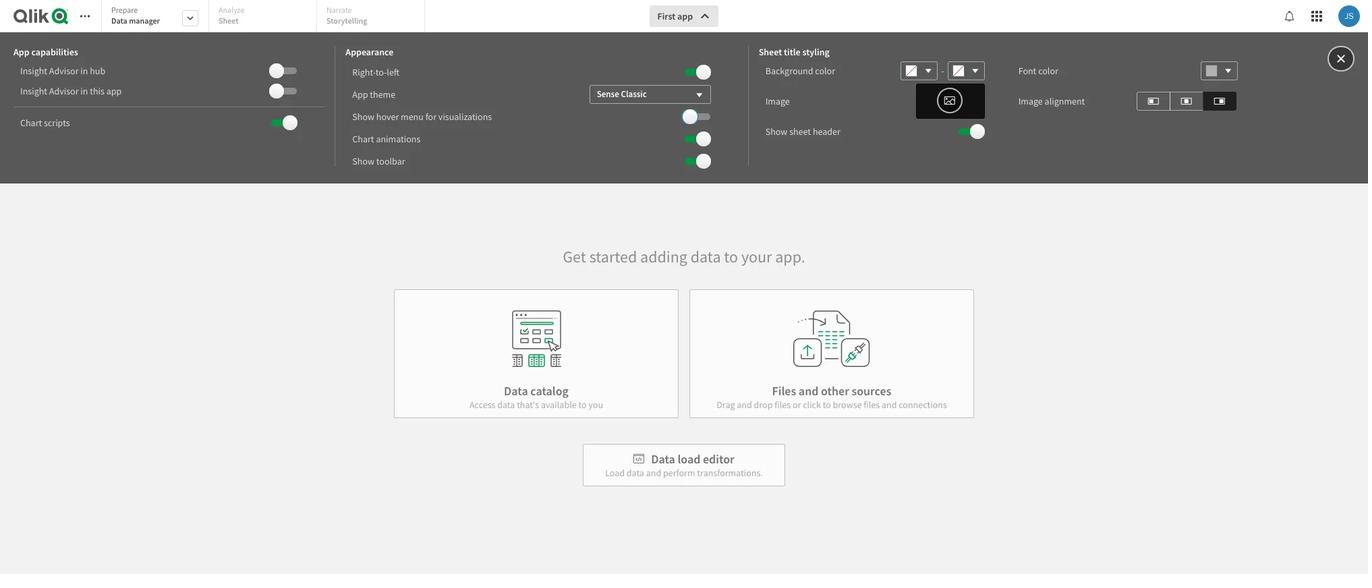 Task type: vqa. For each thing, say whether or not it's contained in the screenshot.
storage
no



Task type: describe. For each thing, give the bounding box(es) containing it.
animations
[[376, 133, 421, 145]]

chart animations
[[352, 133, 421, 145]]

first app
[[658, 10, 693, 22]]

image for image alignment
[[1019, 95, 1043, 107]]

show for show toolbar
[[352, 155, 375, 167]]

font
[[1019, 65, 1037, 77]]

appearance
[[346, 46, 394, 58]]

sense
[[597, 88, 619, 100]]

and left connections
[[882, 399, 897, 411]]

header
[[813, 126, 841, 138]]

show for show hover menu for visualizations
[[352, 110, 375, 122]]

image for image
[[766, 95, 790, 107]]

available
[[541, 399, 577, 411]]

insight advisor in hub
[[20, 65, 105, 77]]

1 horizontal spatial to
[[724, 246, 738, 267]]

sheet
[[790, 126, 811, 138]]

first
[[658, 10, 676, 22]]

drop
[[754, 399, 773, 411]]

sources
[[852, 383, 892, 399]]

scripts
[[44, 117, 70, 129]]

data for data catalog access data that's available to you
[[504, 383, 528, 399]]

or
[[793, 399, 801, 411]]

started
[[590, 246, 637, 267]]

other
[[821, 383, 850, 399]]

app theme
[[352, 88, 396, 100]]

app for app theme
[[352, 88, 368, 100]]

left
[[387, 66, 400, 78]]

color for background color
[[815, 65, 835, 77]]

chart scripts
[[20, 117, 70, 129]]

to-
[[376, 66, 387, 78]]

drag
[[717, 399, 735, 411]]

show sheet header
[[766, 126, 841, 138]]

connections
[[899, 399, 947, 411]]

app.
[[776, 246, 806, 267]]

align right image
[[1215, 93, 1225, 109]]

align center image
[[1181, 93, 1192, 109]]

image alignment
[[1019, 95, 1085, 107]]

that's
[[517, 399, 539, 411]]

align left image
[[1148, 93, 1159, 109]]

1 horizontal spatial data
[[627, 467, 644, 479]]

toolbar
[[376, 155, 405, 167]]

visualizations
[[439, 110, 492, 122]]

to inside data catalog access data that's available to you
[[579, 399, 587, 411]]

catalog
[[531, 383, 569, 399]]

in for hub
[[81, 65, 88, 77]]

files and other sources drag and drop files or click to browse files and connections
[[717, 383, 947, 411]]

data for data load editor
[[651, 451, 675, 467]]

prepare data manager
[[111, 5, 160, 26]]

show toolbar
[[352, 155, 405, 167]]

insight advisor in this app
[[20, 85, 122, 97]]

classic
[[621, 88, 647, 100]]

perform
[[663, 467, 695, 479]]

alignment
[[1045, 95, 1085, 107]]



Task type: locate. For each thing, give the bounding box(es) containing it.
2 image from the left
[[1019, 95, 1043, 107]]

1 vertical spatial data
[[498, 399, 515, 411]]

data left 'catalog'
[[504, 383, 528, 399]]

advisor
[[49, 65, 79, 77], [49, 85, 79, 97]]

2 horizontal spatial to
[[823, 399, 831, 411]]

0 horizontal spatial files
[[775, 399, 791, 411]]

data load editor
[[651, 451, 735, 467]]

advisor for hub
[[49, 65, 79, 77]]

0 horizontal spatial color
[[815, 65, 835, 77]]

1 vertical spatial in
[[81, 85, 88, 97]]

insight down the app capabilities
[[20, 65, 47, 77]]

1 insight from the top
[[20, 65, 47, 77]]

chart left 'scripts'
[[20, 117, 42, 129]]

advisor for this
[[49, 85, 79, 97]]

browse
[[833, 399, 862, 411]]

2 in from the top
[[81, 85, 88, 97]]

1 horizontal spatial data
[[504, 383, 528, 399]]

manager
[[129, 16, 160, 26]]

1 vertical spatial app
[[352, 88, 368, 100]]

get started adding data to your app.
[[563, 246, 806, 267]]

chart for chart scripts
[[20, 117, 42, 129]]

insight
[[20, 65, 47, 77], [20, 85, 47, 97]]

data down prepare
[[111, 16, 127, 26]]

app
[[678, 10, 693, 22], [106, 85, 122, 97]]

load data and perform transformations.
[[605, 467, 763, 479]]

1 horizontal spatial color
[[1039, 65, 1059, 77]]

your
[[742, 246, 772, 267]]

1 vertical spatial data
[[504, 383, 528, 399]]

insight up 'chart scripts'
[[20, 85, 47, 97]]

2 vertical spatial data
[[651, 451, 675, 467]]

app right first
[[678, 10, 693, 22]]

data
[[111, 16, 127, 26], [504, 383, 528, 399], [651, 451, 675, 467]]

image
[[766, 95, 790, 107], [1019, 95, 1043, 107]]

show
[[352, 110, 375, 122], [766, 126, 788, 138], [352, 155, 375, 167]]

2 vertical spatial show
[[352, 155, 375, 167]]

to inside files and other sources drag and drop files or click to browse files and connections
[[823, 399, 831, 411]]

background color
[[766, 65, 835, 77]]

first app button
[[650, 5, 719, 27]]

0 vertical spatial advisor
[[49, 65, 79, 77]]

app right 'this'
[[106, 85, 122, 97]]

right-
[[352, 66, 376, 78]]

and
[[799, 383, 819, 399], [737, 399, 752, 411], [882, 399, 897, 411], [646, 467, 661, 479]]

advisor down 'capabilities'
[[49, 65, 79, 77]]

1 vertical spatial advisor
[[49, 85, 79, 97]]

2 insight from the top
[[20, 85, 47, 97]]

1 horizontal spatial app
[[678, 10, 693, 22]]

get
[[563, 246, 586, 267]]

files right browse
[[864, 399, 880, 411]]

0 vertical spatial in
[[81, 65, 88, 77]]

0 vertical spatial show
[[352, 110, 375, 122]]

data for that's
[[498, 399, 515, 411]]

chart up show toolbar
[[352, 133, 374, 145]]

1 files from the left
[[775, 399, 791, 411]]

0 horizontal spatial data
[[498, 399, 515, 411]]

sheet
[[759, 46, 782, 58]]

toolbar containing first app
[[0, 0, 1369, 184]]

insight for insight advisor in hub
[[20, 65, 47, 77]]

toolbar
[[0, 0, 1369, 184]]

theme
[[370, 88, 396, 100]]

2 horizontal spatial data
[[691, 246, 721, 267]]

styling
[[803, 46, 830, 58]]

app left 'capabilities'
[[13, 46, 29, 58]]

data for to
[[691, 246, 721, 267]]

data right load
[[627, 467, 644, 479]]

1 horizontal spatial files
[[864, 399, 880, 411]]

0 horizontal spatial data
[[111, 16, 127, 26]]

1 advisor from the top
[[49, 65, 79, 77]]

hover
[[376, 110, 399, 122]]

data inside data catalog access data that's available to you
[[498, 399, 515, 411]]

select image image
[[944, 92, 956, 109]]

adding
[[640, 246, 688, 267]]

app capabilities
[[13, 46, 78, 58]]

data
[[691, 246, 721, 267], [498, 399, 515, 411], [627, 467, 644, 479]]

image down background
[[766, 95, 790, 107]]

prepare
[[111, 5, 138, 15]]

in left 'this'
[[81, 85, 88, 97]]

chart for chart animations
[[352, 133, 374, 145]]

data left that's
[[498, 399, 515, 411]]

capabilities
[[31, 46, 78, 58]]

advisor down insight advisor in hub
[[49, 85, 79, 97]]

in
[[81, 65, 88, 77], [81, 85, 88, 97]]

show left the toolbar
[[352, 155, 375, 167]]

editor
[[703, 451, 735, 467]]

menu
[[401, 110, 424, 122]]

0 vertical spatial chart
[[20, 117, 42, 129]]

in left 'hub'
[[81, 65, 88, 77]]

color right "font"
[[1039, 65, 1059, 77]]

app left theme
[[352, 88, 368, 100]]

0 horizontal spatial image
[[766, 95, 790, 107]]

data right adding
[[691, 246, 721, 267]]

transformations.
[[697, 467, 763, 479]]

1 horizontal spatial app
[[352, 88, 368, 100]]

data inside data catalog access data that's available to you
[[504, 383, 528, 399]]

data inside "prepare data manager"
[[111, 16, 127, 26]]

color for font color
[[1039, 65, 1059, 77]]

this
[[90, 85, 105, 97]]

for
[[426, 110, 437, 122]]

0 horizontal spatial chart
[[20, 117, 42, 129]]

1 color from the left
[[815, 65, 835, 77]]

show left hover
[[352, 110, 375, 122]]

load
[[605, 467, 625, 479]]

1 vertical spatial chart
[[352, 133, 374, 145]]

insight for insight advisor in this app
[[20, 85, 47, 97]]

chart
[[20, 117, 42, 129], [352, 133, 374, 145]]

hub
[[90, 65, 105, 77]]

color down styling
[[815, 65, 835, 77]]

0 vertical spatial app
[[13, 46, 29, 58]]

files
[[772, 383, 797, 399]]

1 vertical spatial show
[[766, 126, 788, 138]]

1 horizontal spatial chart
[[352, 133, 374, 145]]

and left perform
[[646, 467, 661, 479]]

load
[[678, 451, 701, 467]]

app for app capabilities
[[13, 46, 29, 58]]

and right drag
[[737, 399, 752, 411]]

files
[[775, 399, 791, 411], [864, 399, 880, 411]]

sense classic button
[[590, 85, 711, 104]]

0 vertical spatial data
[[111, 16, 127, 26]]

to left the you
[[579, 399, 587, 411]]

0 vertical spatial insight
[[20, 65, 47, 77]]

app inside button
[[678, 10, 693, 22]]

1 vertical spatial app
[[106, 85, 122, 97]]

2 files from the left
[[864, 399, 880, 411]]

2 color from the left
[[1039, 65, 1059, 77]]

title
[[784, 46, 801, 58]]

app
[[13, 46, 29, 58], [352, 88, 368, 100]]

1 vertical spatial insight
[[20, 85, 47, 97]]

1 in from the top
[[81, 65, 88, 77]]

to right click
[[823, 399, 831, 411]]

2 horizontal spatial data
[[651, 451, 675, 467]]

access
[[470, 399, 496, 411]]

color
[[815, 65, 835, 77], [1039, 65, 1059, 77]]

to
[[724, 246, 738, 267], [579, 399, 587, 411], [823, 399, 831, 411]]

right-to-left
[[352, 66, 400, 78]]

and right files
[[799, 383, 819, 399]]

0 vertical spatial data
[[691, 246, 721, 267]]

image down "font"
[[1019, 95, 1043, 107]]

2 vertical spatial data
[[627, 467, 644, 479]]

you
[[589, 399, 603, 411]]

0 horizontal spatial to
[[579, 399, 587, 411]]

font color
[[1019, 65, 1059, 77]]

get started adding data to your app. application
[[0, 0, 1369, 574]]

sheet title styling
[[759, 46, 830, 58]]

2 advisor from the top
[[49, 85, 79, 97]]

click
[[803, 399, 821, 411]]

show left sheet
[[766, 126, 788, 138]]

1 horizontal spatial image
[[1019, 95, 1043, 107]]

0 horizontal spatial app
[[106, 85, 122, 97]]

0 vertical spatial app
[[678, 10, 693, 22]]

to left your
[[724, 246, 738, 267]]

0 horizontal spatial app
[[13, 46, 29, 58]]

data left load at the bottom
[[651, 451, 675, 467]]

data catalog access data that's available to you
[[470, 383, 603, 411]]

show hover menu for visualizations
[[352, 110, 492, 122]]

in for this
[[81, 85, 88, 97]]

1 image from the left
[[766, 95, 790, 107]]

show for show sheet header
[[766, 126, 788, 138]]

jacob simon image
[[1339, 5, 1361, 27]]

files left or
[[775, 399, 791, 411]]

close app options image
[[1336, 51, 1348, 67]]

-
[[942, 65, 945, 77]]

background
[[766, 65, 814, 77]]

sense classic
[[597, 88, 647, 100]]



